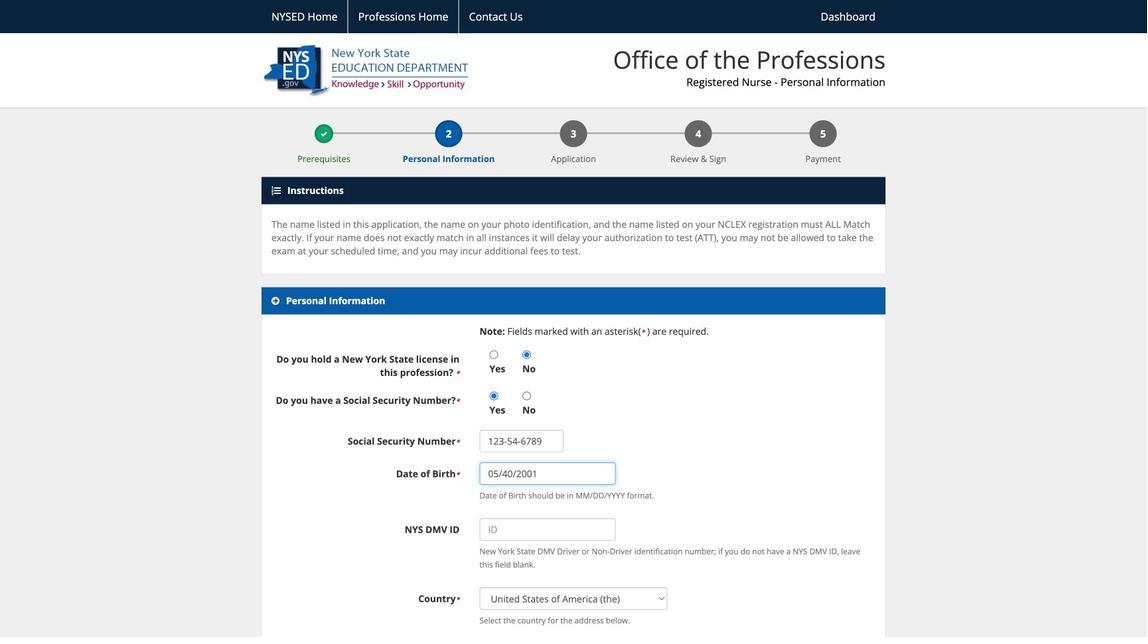 Task type: locate. For each thing, give the bounding box(es) containing it.
list ol image
[[272, 186, 281, 195]]

MM/DD/YYYY text field
[[480, 462, 616, 485]]

check image
[[321, 131, 327, 138]]

None radio
[[523, 351, 531, 359], [523, 392, 531, 400], [523, 351, 531, 359], [523, 392, 531, 400]]

None radio
[[490, 351, 498, 359], [490, 392, 498, 400], [490, 351, 498, 359], [490, 392, 498, 400]]

None text field
[[480, 430, 564, 453]]



Task type: describe. For each thing, give the bounding box(es) containing it.
arrow circle right image
[[272, 296, 280, 306]]

ID text field
[[480, 518, 616, 541]]



Task type: vqa. For each thing, say whether or not it's contained in the screenshot.
First Name text box in the bottom of the page
no



